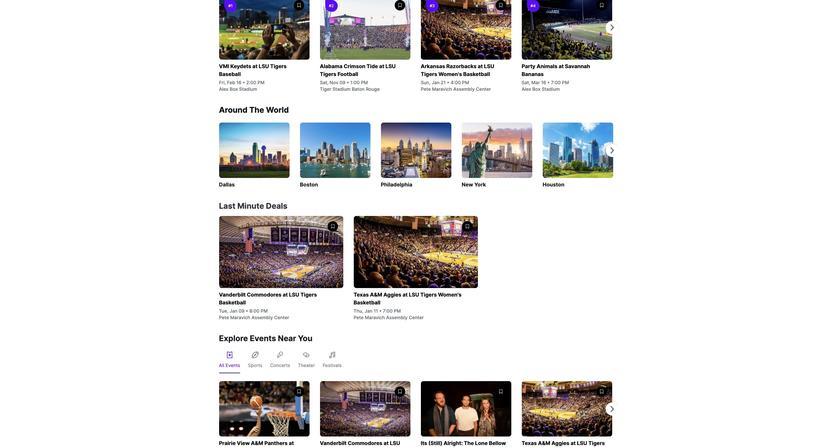 Task type: vqa. For each thing, say whether or not it's contained in the screenshot.
THE "TIGERS" in Vanderbilt Commodores at LSU Tigers Basketball Tue, Jan 09 • 8:00 PM Pete Maravich Assembly Center
yes



Task type: describe. For each thing, give the bounding box(es) containing it.
tigers inside texas a&m aggies at lsu tigers
[[589, 440, 605, 446]]

thu,
[[354, 308, 364, 314]]

stadium for baseball
[[239, 86, 257, 92]]

aggies for texas a&m aggies at lsu tigers women's basketball thu, jan 11 • 7:00 pm pete maravich assembly center
[[384, 291, 402, 298]]

at inside the arkansas razorbacks at lsu tigers women's basketball sun, jan 21 • 4:00 pm pete maravich assembly center
[[478, 63, 483, 69]]

all events
[[219, 363, 240, 368]]

#2
[[329, 3, 334, 8]]

last minute deals
[[219, 201, 288, 211]]

vmi keydets at lsu tigers baseball fri, feb 16 • 2:00 pm alex box stadium
[[219, 63, 287, 92]]

sat, inside the party animals at savannah bananas sat, mar 16 • 7:00 pm alex box stadium
[[522, 80, 531, 85]]

center inside texas a&m aggies at lsu tigers women's basketball thu, jan 11 • 7:00 pm pete maravich assembly center
[[409, 315, 424, 320]]

0 horizontal spatial the
[[249, 105, 264, 115]]

aggies for texas a&m aggies at lsu tigers
[[552, 440, 570, 446]]

party
[[522, 63, 536, 69]]

new york
[[462, 181, 486, 188]]

assembly inside vanderbilt commodores at lsu tigers basketball tue, jan 09 • 8:00 pm pete maravich assembly center
[[252, 315, 273, 320]]

tide
[[367, 63, 378, 69]]

a&m inside prairie view a&m panthers at
[[251, 440, 263, 446]]

texas a&m aggies at lsu tigers
[[522, 440, 605, 447]]

houston image
[[543, 123, 613, 178]]

lsu inside vanderbilt commodores at lsu
[[390, 440, 400, 446]]

sun,
[[421, 80, 431, 85]]

baseball
[[219, 71, 241, 77]]

pete inside the arkansas razorbacks at lsu tigers women's basketball sun, jan 21 • 4:00 pm pete maravich assembly center
[[421, 86, 431, 92]]

a&m for texas a&m aggies at lsu tigers women's basketball thu, jan 11 • 7:00 pm pete maravich assembly center
[[370, 291, 382, 298]]

jan inside vanderbilt commodores at lsu tigers basketball tue, jan 09 • 8:00 pm pete maravich assembly center
[[230, 308, 238, 314]]

basketball inside vanderbilt commodores at lsu tigers basketball tue, jan 09 • 8:00 pm pete maravich assembly center
[[219, 299, 246, 306]]

1:00
[[350, 80, 360, 85]]

4:00
[[451, 80, 461, 85]]

#3
[[430, 3, 435, 8]]

you
[[298, 334, 313, 343]]

lsu inside texas a&m aggies at lsu tigers women's basketball thu, jan 11 • 7:00 pm pete maravich assembly center
[[409, 291, 419, 298]]

(still)
[[429, 440, 443, 446]]

pm inside vanderbilt commodores at lsu tigers basketball tue, jan 09 • 8:00 pm pete maravich assembly center
[[261, 308, 268, 314]]

texas a&m aggies at lsu tigers link
[[522, 381, 612, 447]]

pm inside vmi keydets at lsu tigers baseball fri, feb 16 • 2:00 pm alex box stadium
[[258, 80, 265, 85]]

tigers inside texas a&m aggies at lsu tigers women's basketball thu, jan 11 • 7:00 pm pete maravich assembly center
[[421, 291, 437, 298]]

feb
[[227, 80, 235, 85]]

at inside texas a&m aggies at lsu tigers
[[571, 440, 576, 446]]

mar
[[532, 80, 540, 85]]

football
[[338, 71, 358, 77]]

tigers inside alabama crimson tide at lsu tigers football sat, nov 09 • 1:00 pm tiger stadium baton rouge
[[320, 71, 337, 77]]

alabama
[[320, 63, 343, 69]]

7:00 inside texas a&m aggies at lsu tigers women's basketball thu, jan 11 • 7:00 pm pete maravich assembly center
[[383, 308, 393, 314]]

stadium for tigers
[[333, 86, 351, 92]]

last
[[219, 201, 236, 211]]

boston image
[[300, 123, 371, 178]]

new york image
[[462, 123, 532, 178]]

dallas
[[219, 181, 235, 188]]

york
[[475, 181, 486, 188]]

alex inside vmi keydets at lsu tigers baseball fri, feb 16 • 2:00 pm alex box stadium
[[219, 86, 229, 92]]

tiger
[[320, 86, 331, 92]]

its
[[421, 440, 427, 446]]

lsu inside the arkansas razorbacks at lsu tigers women's basketball sun, jan 21 • 4:00 pm pete maravich assembly center
[[484, 63, 495, 69]]

women's inside texas a&m aggies at lsu tigers women's basketball thu, jan 11 • 7:00 pm pete maravich assembly center
[[438, 291, 462, 298]]

dallas image
[[219, 123, 290, 178]]

panthers
[[265, 440, 288, 446]]

sat, inside alabama crimson tide at lsu tigers football sat, nov 09 • 1:00 pm tiger stadium baton rouge
[[320, 80, 329, 85]]

• inside vanderbilt commodores at lsu tigers basketball tue, jan 09 • 8:00 pm pete maravich assembly center
[[246, 308, 248, 314]]

texas for texas a&m aggies at lsu tigers women's basketball thu, jan 11 • 7:00 pm pete maravich assembly center
[[354, 291, 369, 298]]

events
[[226, 363, 240, 368]]

arkansas razorbacks at lsu tigers women's basketball sun, jan 21 • 4:00 pm pete maravich assembly center
[[421, 63, 495, 92]]

maravich inside vanderbilt commodores at lsu tigers basketball tue, jan 09 • 8:00 pm pete maravich assembly center
[[230, 315, 250, 320]]

crimson
[[344, 63, 366, 69]]

vanderbilt for vanderbilt commodores at lsu tigers basketball tue, jan 09 • 8:00 pm pete maravich assembly center
[[219, 291, 246, 298]]

vanderbilt for vanderbilt commodores at lsu
[[320, 440, 347, 446]]

pete inside texas a&m aggies at lsu tigers women's basketball thu, jan 11 • 7:00 pm pete maravich assembly center
[[354, 315, 364, 320]]

2:00
[[246, 80, 256, 85]]

deals
[[266, 201, 288, 211]]

commodores for vanderbilt commodores at lsu
[[348, 440, 383, 446]]

the inside its (still) alright: the lone bellow
[[464, 440, 474, 446]]

women's inside the arkansas razorbacks at lsu tigers women's basketball sun, jan 21 • 4:00 pm pete maravich assembly center
[[439, 71, 462, 77]]

party animals at savannah bananas sat, mar 16 • 7:00 pm alex box stadium
[[522, 63, 591, 92]]

prairie
[[219, 440, 236, 446]]

#1
[[228, 3, 233, 8]]

center inside vanderbilt commodores at lsu tigers basketball tue, jan 09 • 8:00 pm pete maravich assembly center
[[274, 315, 289, 320]]

events
[[250, 334, 276, 343]]

09 inside alabama crimson tide at lsu tigers football sat, nov 09 • 1:00 pm tiger stadium baton rouge
[[340, 80, 346, 85]]

animals
[[537, 63, 558, 69]]

pm inside alabama crimson tide at lsu tigers football sat, nov 09 • 1:00 pm tiger stadium baton rouge
[[361, 80, 368, 85]]

nov
[[330, 80, 339, 85]]

lsu inside texas a&m aggies at lsu tigers
[[577, 440, 587, 446]]

at inside vanderbilt commodores at lsu
[[384, 440, 389, 446]]

at inside texas a&m aggies at lsu tigers women's basketball thu, jan 11 • 7:00 pm pete maravich assembly center
[[403, 291, 408, 298]]

box inside the party animals at savannah bananas sat, mar 16 • 7:00 pm alex box stadium
[[533, 86, 541, 92]]

rouge
[[366, 86, 380, 92]]

boston
[[300, 181, 318, 188]]

tue,
[[219, 308, 228, 314]]

vanderbilt commodores at lsu
[[320, 440, 400, 447]]

arkansas
[[421, 63, 445, 69]]

maravich inside the arkansas razorbacks at lsu tigers women's basketball sun, jan 21 • 4:00 pm pete maravich assembly center
[[432, 86, 452, 92]]

festivals
[[323, 363, 342, 368]]

8:00
[[250, 308, 260, 314]]



Task type: locate. For each thing, give the bounding box(es) containing it.
0 horizontal spatial maravich
[[230, 315, 250, 320]]

philadelphia image
[[381, 123, 451, 178]]

1 sat, from the left
[[320, 80, 329, 85]]

• left 8:00
[[246, 308, 248, 314]]

• inside vmi keydets at lsu tigers baseball fri, feb 16 • 2:00 pm alex box stadium
[[243, 80, 245, 85]]

baton
[[352, 86, 365, 92]]

a&m for texas a&m aggies at lsu tigers
[[538, 440, 551, 446]]

near
[[278, 334, 296, 343]]

theater
[[298, 363, 315, 368]]

16 inside the party animals at savannah bananas sat, mar 16 • 7:00 pm alex box stadium
[[541, 80, 547, 85]]

commodores for vanderbilt commodores at lsu tigers basketball tue, jan 09 • 8:00 pm pete maravich assembly center
[[247, 291, 282, 298]]

• right 11
[[379, 308, 382, 314]]

stadium down the 2:00
[[239, 86, 257, 92]]

alabama crimson tide at lsu tigers football sat, nov 09 • 1:00 pm tiger stadium baton rouge
[[320, 63, 396, 92]]

at inside prairie view a&m panthers at
[[289, 440, 294, 446]]

fri,
[[219, 80, 226, 85]]

texas for texas a&m aggies at lsu tigers
[[522, 440, 537, 446]]

keydets
[[231, 63, 251, 69]]

commodores
[[247, 291, 282, 298], [348, 440, 383, 446]]

center
[[476, 86, 491, 92], [274, 315, 289, 320], [409, 315, 424, 320]]

pete down 'sun,'
[[421, 86, 431, 92]]

2 stadium from the left
[[333, 86, 351, 92]]

vanderbilt commodores at lsu link
[[320, 381, 411, 447]]

7:00 inside the party animals at savannah bananas sat, mar 16 • 7:00 pm alex box stadium
[[551, 80, 561, 85]]

assembly inside texas a&m aggies at lsu tigers women's basketball thu, jan 11 • 7:00 pm pete maravich assembly center
[[386, 315, 408, 320]]

pete down thu,
[[354, 315, 364, 320]]

lsu inside vmi keydets at lsu tigers baseball fri, feb 16 • 2:00 pm alex box stadium
[[259, 63, 269, 69]]

• left the 2:00
[[243, 80, 245, 85]]

lsu inside alabama crimson tide at lsu tigers football sat, nov 09 • 1:00 pm tiger stadium baton rouge
[[386, 63, 396, 69]]

jan left 21
[[432, 80, 440, 85]]

• right 21
[[447, 80, 450, 85]]

concerts
[[270, 363, 290, 368]]

alex inside the party animals at savannah bananas sat, mar 16 • 7:00 pm alex box stadium
[[522, 86, 531, 92]]

1 vertical spatial texas
[[522, 440, 537, 446]]

sat, left mar
[[522, 80, 531, 85]]

• left 1:00
[[347, 80, 349, 85]]

texas inside texas a&m aggies at lsu tigers
[[522, 440, 537, 446]]

1 horizontal spatial basketball
[[354, 299, 381, 306]]

sat, up tiger
[[320, 80, 329, 85]]

around
[[219, 105, 248, 115]]

world
[[266, 105, 289, 115]]

maravich down 8:00
[[230, 315, 250, 320]]

assembly inside the arkansas razorbacks at lsu tigers women's basketball sun, jan 21 • 4:00 pm pete maravich assembly center
[[454, 86, 475, 92]]

philadelphia
[[381, 181, 413, 188]]

16 inside vmi keydets at lsu tigers baseball fri, feb 16 • 2:00 pm alex box stadium
[[236, 80, 242, 85]]

0 horizontal spatial assembly
[[252, 315, 273, 320]]

1 horizontal spatial a&m
[[370, 291, 382, 298]]

11
[[374, 308, 378, 314]]

basketball inside texas a&m aggies at lsu tigers women's basketball thu, jan 11 • 7:00 pm pete maravich assembly center
[[354, 299, 381, 306]]

pm up baton
[[361, 80, 368, 85]]

stadium inside vmi keydets at lsu tigers baseball fri, feb 16 • 2:00 pm alex box stadium
[[239, 86, 257, 92]]

savannah
[[565, 63, 591, 69]]

tigers inside vmi keydets at lsu tigers baseball fri, feb 16 • 2:00 pm alex box stadium
[[270, 63, 287, 69]]

7:00
[[551, 80, 561, 85], [383, 308, 393, 314]]

explore
[[219, 334, 248, 343]]

alex
[[219, 86, 229, 92], [522, 86, 531, 92]]

0 horizontal spatial center
[[274, 315, 289, 320]]

lone
[[475, 440, 488, 446]]

a&m inside texas a&m aggies at lsu tigers
[[538, 440, 551, 446]]

0 horizontal spatial box
[[230, 86, 238, 92]]

1 horizontal spatial center
[[409, 315, 424, 320]]

0 vertical spatial the
[[249, 105, 264, 115]]

women's
[[439, 71, 462, 77], [438, 291, 462, 298]]

• inside the party animals at savannah bananas sat, mar 16 • 7:00 pm alex box stadium
[[548, 80, 550, 85]]

7:00 right 11
[[383, 308, 393, 314]]

1 vertical spatial vanderbilt
[[320, 440, 347, 446]]

1 horizontal spatial pete
[[354, 315, 364, 320]]

sat,
[[320, 80, 329, 85], [522, 80, 531, 85]]

1 horizontal spatial vanderbilt
[[320, 440, 347, 446]]

its (still) alright: the lone bellow link
[[421, 381, 511, 447]]

jan inside texas a&m aggies at lsu tigers women's basketball thu, jan 11 • 7:00 pm pete maravich assembly center
[[365, 308, 373, 314]]

0 horizontal spatial 16
[[236, 80, 242, 85]]

vanderbilt inside vanderbilt commodores at lsu
[[320, 440, 347, 446]]

1 vertical spatial commodores
[[348, 440, 383, 446]]

pete
[[421, 86, 431, 92], [219, 315, 229, 320], [354, 315, 364, 320]]

1 horizontal spatial maravich
[[365, 315, 385, 320]]

• inside the arkansas razorbacks at lsu tigers women's basketball sun, jan 21 • 4:00 pm pete maravich assembly center
[[447, 80, 450, 85]]

0 vertical spatial aggies
[[384, 291, 402, 298]]

at
[[253, 63, 258, 69], [379, 63, 385, 69], [478, 63, 483, 69], [559, 63, 564, 69], [283, 291, 288, 298], [403, 291, 408, 298], [289, 440, 294, 446], [384, 440, 389, 446], [571, 440, 576, 446]]

pm right 4:00
[[462, 80, 469, 85]]

1 horizontal spatial box
[[533, 86, 541, 92]]

2 horizontal spatial pete
[[421, 86, 431, 92]]

2 horizontal spatial basketball
[[463, 71, 490, 77]]

1 box from the left
[[230, 86, 238, 92]]

2 horizontal spatial a&m
[[538, 440, 551, 446]]

alex down bananas at the top right of the page
[[522, 86, 531, 92]]

explore events near you
[[219, 334, 313, 343]]

prairie view a&m panthers at
[[219, 440, 294, 447]]

3 stadium from the left
[[542, 86, 560, 92]]

a&m
[[370, 291, 382, 298], [251, 440, 263, 446], [538, 440, 551, 446]]

0 horizontal spatial jan
[[230, 308, 238, 314]]

1 horizontal spatial assembly
[[386, 315, 408, 320]]

2 16 from the left
[[541, 80, 547, 85]]

jan right tue, in the left bottom of the page
[[230, 308, 238, 314]]

razorbacks
[[447, 63, 477, 69]]

2 horizontal spatial maravich
[[432, 86, 452, 92]]

1 alex from the left
[[219, 86, 229, 92]]

texas a&m aggies at lsu tigers women's basketball thu, jan 11 • 7:00 pm pete maravich assembly center
[[354, 291, 462, 320]]

around the world
[[219, 105, 289, 115]]

1 horizontal spatial 7:00
[[551, 80, 561, 85]]

pm inside the arkansas razorbacks at lsu tigers women's basketball sun, jan 21 • 4:00 pm pete maravich assembly center
[[462, 80, 469, 85]]

its (still) alright: the lone bellow
[[421, 440, 506, 447]]

houston
[[543, 181, 565, 188]]

0 horizontal spatial stadium
[[239, 86, 257, 92]]

texas right bellow
[[522, 440, 537, 446]]

0 horizontal spatial a&m
[[251, 440, 263, 446]]

pm down "savannah"
[[562, 80, 569, 85]]

pm right 8:00
[[261, 308, 268, 314]]

box down mar
[[533, 86, 541, 92]]

basketball up thu,
[[354, 299, 381, 306]]

box down "feb" on the left of the page
[[230, 86, 238, 92]]

pm
[[258, 80, 265, 85], [361, 80, 368, 85], [462, 80, 469, 85], [562, 80, 569, 85], [261, 308, 268, 314], [394, 308, 401, 314]]

1 horizontal spatial aggies
[[552, 440, 570, 446]]

maravich down 11
[[365, 315, 385, 320]]

• right mar
[[548, 80, 550, 85]]

tigers
[[270, 63, 287, 69], [320, 71, 337, 77], [421, 71, 437, 77], [301, 291, 317, 298], [421, 291, 437, 298], [589, 440, 605, 446]]

texas inside texas a&m aggies at lsu tigers women's basketball thu, jan 11 • 7:00 pm pete maravich assembly center
[[354, 291, 369, 298]]

2 alex from the left
[[522, 86, 531, 92]]

1 vertical spatial 09
[[239, 308, 245, 314]]

alex down fri,
[[219, 86, 229, 92]]

at inside alabama crimson tide at lsu tigers football sat, nov 09 • 1:00 pm tiger stadium baton rouge
[[379, 63, 385, 69]]

1 stadium from the left
[[239, 86, 257, 92]]

aggies inside texas a&m aggies at lsu tigers women's basketball thu, jan 11 • 7:00 pm pete maravich assembly center
[[384, 291, 402, 298]]

maravich down 21
[[432, 86, 452, 92]]

minute
[[237, 201, 264, 211]]

0 horizontal spatial commodores
[[247, 291, 282, 298]]

maravich inside texas a&m aggies at lsu tigers women's basketball thu, jan 11 • 7:00 pm pete maravich assembly center
[[365, 315, 385, 320]]

a&m inside texas a&m aggies at lsu tigers women's basketball thu, jan 11 • 7:00 pm pete maravich assembly center
[[370, 291, 382, 298]]

0 horizontal spatial pete
[[219, 315, 229, 320]]

1 16 from the left
[[236, 80, 242, 85]]

09 inside vanderbilt commodores at lsu tigers basketball tue, jan 09 • 8:00 pm pete maravich assembly center
[[239, 308, 245, 314]]

#4
[[531, 3, 536, 8]]

vanderbilt inside vanderbilt commodores at lsu tigers basketball tue, jan 09 • 8:00 pm pete maravich assembly center
[[219, 291, 246, 298]]

pm inside texas a&m aggies at lsu tigers women's basketball thu, jan 11 • 7:00 pm pete maravich assembly center
[[394, 308, 401, 314]]

•
[[243, 80, 245, 85], [347, 80, 349, 85], [447, 80, 450, 85], [548, 80, 550, 85], [246, 308, 248, 314], [379, 308, 382, 314]]

1 horizontal spatial jan
[[365, 308, 373, 314]]

2 horizontal spatial stadium
[[542, 86, 560, 92]]

2 horizontal spatial assembly
[[454, 86, 475, 92]]

jan inside the arkansas razorbacks at lsu tigers women's basketball sun, jan 21 • 4:00 pm pete maravich assembly center
[[432, 80, 440, 85]]

texas up thu,
[[354, 291, 369, 298]]

1 horizontal spatial alex
[[522, 86, 531, 92]]

09 right nov
[[340, 80, 346, 85]]

assembly
[[454, 86, 475, 92], [252, 315, 273, 320], [386, 315, 408, 320]]

stadium inside the party animals at savannah bananas sat, mar 16 • 7:00 pm alex box stadium
[[542, 86, 560, 92]]

aggies
[[384, 291, 402, 298], [552, 440, 570, 446]]

2 sat, from the left
[[522, 80, 531, 85]]

0 vertical spatial 09
[[340, 80, 346, 85]]

view
[[237, 440, 250, 446]]

0 horizontal spatial vanderbilt
[[219, 291, 246, 298]]

basketball
[[463, 71, 490, 77], [219, 299, 246, 306], [354, 299, 381, 306]]

the
[[249, 105, 264, 115], [464, 440, 474, 446]]

2 horizontal spatial jan
[[432, 80, 440, 85]]

pete inside vanderbilt commodores at lsu tigers basketball tue, jan 09 • 8:00 pm pete maravich assembly center
[[219, 315, 229, 320]]

0 horizontal spatial 7:00
[[383, 308, 393, 314]]

sports
[[248, 363, 262, 368]]

1 vertical spatial aggies
[[552, 440, 570, 446]]

at inside vmi keydets at lsu tigers baseball fri, feb 16 • 2:00 pm alex box stadium
[[253, 63, 258, 69]]

center inside the arkansas razorbacks at lsu tigers women's basketball sun, jan 21 • 4:00 pm pete maravich assembly center
[[476, 86, 491, 92]]

maravich
[[432, 86, 452, 92], [230, 315, 250, 320], [365, 315, 385, 320]]

• inside alabama crimson tide at lsu tigers football sat, nov 09 • 1:00 pm tiger stadium baton rouge
[[347, 80, 349, 85]]

0 horizontal spatial alex
[[219, 86, 229, 92]]

jan
[[432, 80, 440, 85], [230, 308, 238, 314], [365, 308, 373, 314]]

all
[[219, 363, 224, 368]]

0 horizontal spatial basketball
[[219, 299, 246, 306]]

basketball inside the arkansas razorbacks at lsu tigers women's basketball sun, jan 21 • 4:00 pm pete maravich assembly center
[[463, 71, 490, 77]]

09 left 8:00
[[239, 308, 245, 314]]

tigers inside the arkansas razorbacks at lsu tigers women's basketball sun, jan 21 • 4:00 pm pete maravich assembly center
[[421, 71, 437, 77]]

2 horizontal spatial center
[[476, 86, 491, 92]]

bananas
[[522, 71, 544, 77]]

1 horizontal spatial texas
[[522, 440, 537, 446]]

1 horizontal spatial commodores
[[348, 440, 383, 446]]

21
[[441, 80, 446, 85]]

stadium inside alabama crimson tide at lsu tigers football sat, nov 09 • 1:00 pm tiger stadium baton rouge
[[333, 86, 351, 92]]

09
[[340, 80, 346, 85], [239, 308, 245, 314]]

tigers inside vanderbilt commodores at lsu tigers basketball tue, jan 09 • 8:00 pm pete maravich assembly center
[[301, 291, 317, 298]]

at inside vanderbilt commodores at lsu tigers basketball tue, jan 09 • 8:00 pm pete maravich assembly center
[[283, 291, 288, 298]]

pete down tue, in the left bottom of the page
[[219, 315, 229, 320]]

prairie view a&m panthers at link
[[219, 381, 310, 447]]

vanderbilt commodores at lsu tigers basketball tue, jan 09 • 8:00 pm pete maravich assembly center
[[219, 291, 317, 320]]

2 box from the left
[[533, 86, 541, 92]]

at inside the party animals at savannah bananas sat, mar 16 • 7:00 pm alex box stadium
[[559, 63, 564, 69]]

jan left 11
[[365, 308, 373, 314]]

7:00 down animals
[[551, 80, 561, 85]]

lsu
[[259, 63, 269, 69], [386, 63, 396, 69], [484, 63, 495, 69], [289, 291, 299, 298], [409, 291, 419, 298], [390, 440, 400, 446], [577, 440, 587, 446]]

1 horizontal spatial stadium
[[333, 86, 351, 92]]

0 vertical spatial vanderbilt
[[219, 291, 246, 298]]

vmi
[[219, 63, 229, 69]]

stadium down nov
[[333, 86, 351, 92]]

aggies inside texas a&m aggies at lsu tigers
[[552, 440, 570, 446]]

vanderbilt
[[219, 291, 246, 298], [320, 440, 347, 446]]

bellow
[[489, 440, 506, 446]]

box inside vmi keydets at lsu tigers baseball fri, feb 16 • 2:00 pm alex box stadium
[[230, 86, 238, 92]]

alright:
[[444, 440, 463, 446]]

the left world
[[249, 105, 264, 115]]

commodores inside vanderbilt commodores at lsu tigers basketball tue, jan 09 • 8:00 pm pete maravich assembly center
[[247, 291, 282, 298]]

1 horizontal spatial sat,
[[522, 80, 531, 85]]

• inside texas a&m aggies at lsu tigers women's basketball thu, jan 11 • 7:00 pm pete maravich assembly center
[[379, 308, 382, 314]]

1 horizontal spatial the
[[464, 440, 474, 446]]

16 right mar
[[541, 80, 547, 85]]

commodores inside vanderbilt commodores at lsu
[[348, 440, 383, 446]]

0 horizontal spatial 09
[[239, 308, 245, 314]]

1 horizontal spatial 09
[[340, 80, 346, 85]]

texas
[[354, 291, 369, 298], [522, 440, 537, 446]]

1 vertical spatial 7:00
[[383, 308, 393, 314]]

16
[[236, 80, 242, 85], [541, 80, 547, 85]]

box
[[230, 86, 238, 92], [533, 86, 541, 92]]

0 horizontal spatial texas
[[354, 291, 369, 298]]

1 horizontal spatial 16
[[541, 80, 547, 85]]

the left lone in the right of the page
[[464, 440, 474, 446]]

basketball down razorbacks
[[463, 71, 490, 77]]

lsu inside vanderbilt commodores at lsu tigers basketball tue, jan 09 • 8:00 pm pete maravich assembly center
[[289, 291, 299, 298]]

0 vertical spatial women's
[[439, 71, 462, 77]]

1 vertical spatial women's
[[438, 291, 462, 298]]

pm right the 2:00
[[258, 80, 265, 85]]

basketball up tue, in the left bottom of the page
[[219, 299, 246, 306]]

stadium down animals
[[542, 86, 560, 92]]

0 horizontal spatial aggies
[[384, 291, 402, 298]]

0 horizontal spatial sat,
[[320, 80, 329, 85]]

16 right "feb" on the left of the page
[[236, 80, 242, 85]]

0 vertical spatial texas
[[354, 291, 369, 298]]

1 vertical spatial the
[[464, 440, 474, 446]]

pm right 11
[[394, 308, 401, 314]]

0 vertical spatial 7:00
[[551, 80, 561, 85]]

stadium
[[239, 86, 257, 92], [333, 86, 351, 92], [542, 86, 560, 92]]

pm inside the party animals at savannah bananas sat, mar 16 • 7:00 pm alex box stadium
[[562, 80, 569, 85]]

new
[[462, 181, 473, 188]]

0 vertical spatial commodores
[[247, 291, 282, 298]]



